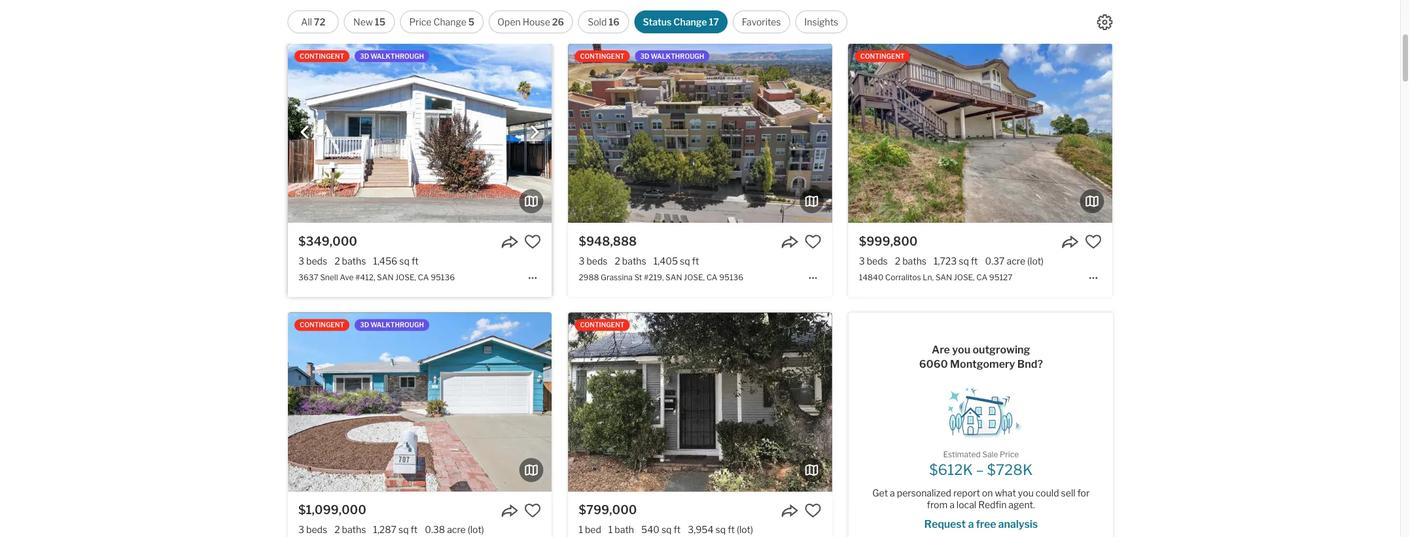 Task type: describe. For each thing, give the bounding box(es) containing it.
baths for $349,000
[[342, 256, 366, 267]]

status change 17
[[643, 16, 719, 27]]

ave
[[340, 273, 354, 282]]

ca for $948,888
[[707, 273, 718, 282]]

$612k
[[929, 462, 973, 479]]

3 for $349,000
[[298, 256, 304, 267]]

are
[[932, 344, 950, 357]]

2 photo of 2988 grassina st #219, san jose, ca 95136 image from the left
[[832, 44, 1096, 223]]

2 baths for $1,099,000
[[335, 525, 366, 536]]

sold 16
[[588, 16, 620, 27]]

3d walkthrough for $1,099,000
[[360, 322, 424, 329]]

1,405 sq ft
[[654, 256, 699, 267]]

get a personalized report on what you could sell for from a local redfin agent.
[[873, 488, 1090, 511]]

bnd?
[[1018, 358, 1043, 371]]

3 beds for $349,000
[[298, 256, 327, 267]]

3 jose, from the left
[[954, 273, 975, 282]]

favorite button image for $799,000
[[805, 503, 822, 520]]

3d for $1,099,000
[[360, 322, 369, 329]]

2 photo of 707 river view dr, san jose, ca 95111 image from the left
[[552, 313, 816, 492]]

3 for $948,888
[[579, 256, 585, 267]]

5
[[468, 16, 475, 27]]

free
[[976, 519, 996, 531]]

1 bath
[[609, 525, 634, 536]]

2 baths for $999,800
[[895, 256, 927, 267]]

contingent for $948,888
[[580, 52, 625, 60]]

bed
[[585, 525, 601, 536]]

estimated
[[943, 451, 981, 460]]

open house 26
[[498, 16, 564, 27]]

3 for $1,099,000
[[298, 525, 304, 536]]

1,287
[[373, 525, 397, 536]]

beds for $1,099,000
[[306, 525, 327, 536]]

17
[[709, 16, 719, 27]]

acre for $1,099,000
[[447, 525, 466, 536]]

–
[[976, 462, 984, 479]]

#219,
[[644, 273, 664, 282]]

open
[[498, 16, 521, 27]]

redfin
[[979, 500, 1007, 511]]

All radio
[[288, 10, 339, 33]]

2 for $999,800
[[895, 256, 901, 267]]

all
[[301, 16, 312, 27]]

0.38 acre (lot)
[[425, 525, 484, 536]]

1,723 sq ft
[[934, 256, 978, 267]]

new 15
[[353, 16, 386, 27]]

sold
[[588, 16, 607, 27]]

local
[[957, 500, 977, 511]]

ft for $349,000
[[412, 256, 419, 267]]

ft for $1,099,000
[[411, 525, 418, 536]]

3637 snell ave #412, san jose, ca 95136
[[298, 273, 455, 282]]

request a free analysis button
[[908, 511, 1054, 538]]

insights
[[805, 16, 839, 27]]

baths for $948,888
[[622, 256, 646, 267]]

0.37 acre (lot)
[[985, 256, 1044, 267]]

3d walkthrough for $948,888
[[640, 52, 704, 60]]

1 horizontal spatial a
[[950, 500, 955, 511]]

16
[[609, 16, 620, 27]]

6060
[[919, 358, 948, 371]]

favorite button checkbox for $1,099,000
[[524, 503, 541, 520]]

1,723
[[934, 256, 957, 267]]

from
[[927, 500, 948, 511]]

Favorites radio
[[733, 10, 790, 33]]

#412,
[[355, 273, 375, 282]]

favorite button checkbox for $349,000
[[524, 234, 541, 251]]

1 photo of 795 w taylor st, san jose, ca 95126 image from the left
[[568, 313, 832, 492]]

you inside get a personalized report on what you could sell for from a local redfin agent.
[[1018, 488, 1034, 500]]

2 baths for $349,000
[[335, 256, 366, 267]]

estimated sale price $612k – $728k
[[929, 451, 1033, 479]]

personalized
[[897, 488, 952, 500]]

favorite button image for $349,000
[[524, 234, 541, 251]]

sq for $1,099,000
[[399, 525, 409, 536]]

sell
[[1061, 488, 1076, 500]]

2 for $1,099,000
[[335, 525, 340, 536]]

sq for $948,888
[[680, 256, 690, 267]]

2988
[[579, 273, 599, 282]]

3d walkthrough down 15
[[360, 52, 424, 60]]

sale
[[983, 451, 998, 460]]

house
[[523, 16, 550, 27]]

previous button image
[[298, 126, 312, 139]]

snell
[[320, 273, 338, 282]]

1 photo of 2988 grassina st #219, san jose, ca 95136 image from the left
[[568, 44, 832, 223]]

1,456 sq ft
[[373, 256, 419, 267]]

walkthrough for $1,099,000
[[371, 322, 424, 329]]

favorites
[[742, 16, 781, 27]]

on
[[982, 488, 993, 500]]

favorite button image for $999,800
[[1085, 234, 1102, 251]]

sq right 3,954
[[716, 525, 726, 536]]

Open House radio
[[489, 10, 573, 33]]

jose, for $948,888
[[684, 273, 705, 282]]

2 for $948,888
[[615, 256, 620, 267]]

get
[[873, 488, 888, 500]]

95136 for $948,888
[[719, 273, 744, 282]]

0.38
[[425, 525, 445, 536]]

walkthrough down 15
[[371, 52, 424, 60]]

1 photo of 14840 corralitos ln, san jose, ca 95127 image from the left
[[849, 44, 1112, 223]]

price inside estimated sale price $612k – $728k
[[1000, 451, 1019, 460]]

all 72
[[301, 16, 325, 27]]

next button image
[[528, 126, 541, 139]]

beds for $349,000
[[306, 256, 327, 267]]

favorite button image for $948,888
[[805, 234, 822, 251]]

favorite button image for $1,099,000
[[524, 503, 541, 520]]

contingent for $999,800
[[860, 52, 905, 60]]

price change 5
[[409, 16, 475, 27]]

favorite button checkbox for $999,800
[[1085, 234, 1102, 251]]

$999,800
[[859, 234, 918, 249]]

$728k
[[987, 462, 1033, 479]]

3 beds for $999,800
[[859, 256, 888, 267]]

1 photo of 707 river view dr, san jose, ca 95111 image from the left
[[288, 313, 552, 492]]

3,954 sq ft (lot)
[[688, 525, 753, 536]]

95136 for $349,000
[[431, 273, 455, 282]]

what
[[995, 488, 1016, 500]]

1 photo of 3637 snell ave #412, san jose, ca 95136 image from the left
[[288, 44, 552, 223]]

540 sq ft
[[641, 525, 681, 536]]



Task type: locate. For each thing, give the bounding box(es) containing it.
san right ln,
[[936, 273, 952, 282]]

a for get
[[890, 488, 895, 500]]

you inside are you outgrowing 6060 montgomery bnd?
[[952, 344, 971, 357]]

1 horizontal spatial ca
[[707, 273, 718, 282]]

1 vertical spatial price
[[1000, 451, 1019, 460]]

0 vertical spatial acre
[[1007, 256, 1026, 267]]

1 horizontal spatial favorite button image
[[1085, 234, 1102, 251]]

0 horizontal spatial you
[[952, 344, 971, 357]]

photo of 3637 snell ave #412, san jose, ca 95136 image
[[288, 44, 552, 223], [552, 44, 816, 223]]

2 up the corralitos
[[895, 256, 901, 267]]

1 horizontal spatial (lot)
[[737, 525, 753, 536]]

ft left 0.38
[[411, 525, 418, 536]]

you
[[952, 344, 971, 357], [1018, 488, 1034, 500]]

3 beds up 2988
[[579, 256, 608, 267]]

beds down the $1,099,000
[[306, 525, 327, 536]]

15
[[375, 16, 386, 27]]

1 for 1 bath
[[609, 525, 613, 536]]

Insights radio
[[795, 10, 848, 33]]

contingent for $799,000
[[580, 322, 625, 329]]

for
[[1078, 488, 1090, 500]]

baths down the $1,099,000
[[342, 525, 366, 536]]

beds up 2988
[[587, 256, 608, 267]]

26
[[552, 16, 564, 27]]

ft right 1,456
[[412, 256, 419, 267]]

montgomery
[[950, 358, 1015, 371]]

change
[[434, 16, 467, 27], [674, 16, 707, 27]]

a right get in the bottom of the page
[[890, 488, 895, 500]]

a left 'local'
[[950, 500, 955, 511]]

ca left '95127'
[[977, 273, 988, 282]]

1 horizontal spatial 95136
[[719, 273, 744, 282]]

1 horizontal spatial jose,
[[684, 273, 705, 282]]

st
[[634, 273, 642, 282]]

2 change from the left
[[674, 16, 707, 27]]

0 horizontal spatial (lot)
[[468, 525, 484, 536]]

1 vertical spatial you
[[1018, 488, 1034, 500]]

beds for $999,800
[[867, 256, 888, 267]]

Sold radio
[[578, 10, 629, 33]]

request
[[924, 519, 966, 531]]

3 beds for $1,099,000
[[298, 525, 327, 536]]

contingent
[[300, 52, 344, 60], [580, 52, 625, 60], [860, 52, 905, 60], [300, 322, 344, 329], [580, 322, 625, 329]]

favorite button checkbox
[[524, 234, 541, 251], [524, 503, 541, 520]]

baths up ave
[[342, 256, 366, 267]]

1,287 sq ft
[[373, 525, 418, 536]]

sq right the 540
[[662, 525, 672, 536]]

3d for $948,888
[[640, 52, 649, 60]]

14840 corralitos ln, san jose, ca 95127
[[859, 273, 1013, 282]]

1 favorite button image from the left
[[524, 234, 541, 251]]

0 horizontal spatial jose,
[[395, 273, 416, 282]]

14840
[[859, 273, 884, 282]]

New radio
[[344, 10, 395, 33]]

you up agent.
[[1018, 488, 1034, 500]]

acre
[[1007, 256, 1026, 267], [447, 525, 466, 536]]

jose, for $349,000
[[395, 273, 416, 282]]

2 baths down the $1,099,000
[[335, 525, 366, 536]]

1
[[579, 525, 583, 536], [609, 525, 613, 536]]

a inside button
[[968, 519, 974, 531]]

new
[[353, 16, 373, 27]]

1 for 1 bed
[[579, 525, 583, 536]]

2 up grassina
[[615, 256, 620, 267]]

photo of 14840 corralitos ln, san jose, ca 95127 image
[[849, 44, 1112, 223], [1112, 44, 1376, 223]]

photo of 2988 grassina st #219, san jose, ca 95136 image
[[568, 44, 832, 223], [832, 44, 1096, 223]]

1 left "bath"
[[609, 525, 613, 536]]

change inside status change radio
[[674, 16, 707, 27]]

0 horizontal spatial ca
[[418, 273, 429, 282]]

1 horizontal spatial change
[[674, 16, 707, 27]]

1 ca from the left
[[418, 273, 429, 282]]

walkthrough down 3637 snell ave #412, san jose, ca 95136
[[371, 322, 424, 329]]

2 baths
[[335, 256, 366, 267], [615, 256, 646, 267], [895, 256, 927, 267], [335, 525, 366, 536]]

$948,888
[[579, 234, 637, 249]]

beds up 14840
[[867, 256, 888, 267]]

2 photo of 3637 snell ave #412, san jose, ca 95136 image from the left
[[552, 44, 816, 223]]

ft for $948,888
[[692, 256, 699, 267]]

0 horizontal spatial san
[[377, 273, 394, 282]]

3d down new
[[360, 52, 369, 60]]

baths for $1,099,000
[[342, 525, 366, 536]]

2 photo of 14840 corralitos ln, san jose, ca 95127 image from the left
[[1112, 44, 1376, 223]]

sq for $999,800
[[959, 256, 969, 267]]

a
[[890, 488, 895, 500], [950, 500, 955, 511], [968, 519, 974, 531]]

(lot) for $1,099,000
[[468, 525, 484, 536]]

request a free analysis
[[924, 519, 1038, 531]]

report
[[954, 488, 980, 500]]

1 1 from the left
[[579, 525, 583, 536]]

option group containing all
[[288, 10, 848, 33]]

acre for $999,800
[[1007, 256, 1026, 267]]

jose, down 1,723 sq ft
[[954, 273, 975, 282]]

1 horizontal spatial san
[[666, 273, 682, 282]]

72
[[314, 16, 325, 27]]

ca right #219,
[[707, 273, 718, 282]]

are you outgrowing 6060 montgomery bnd?
[[919, 344, 1043, 371]]

2 horizontal spatial ca
[[977, 273, 988, 282]]

3 beds down the $1,099,000
[[298, 525, 327, 536]]

favorite button checkbox for $948,888
[[805, 234, 822, 251]]

3 san from the left
[[936, 273, 952, 282]]

2 baths up st
[[615, 256, 646, 267]]

change left the 5
[[434, 16, 467, 27]]

0 horizontal spatial acre
[[447, 525, 466, 536]]

3 beds up 3637
[[298, 256, 327, 267]]

an image of a house image
[[939, 383, 1023, 440]]

2988 grassina st #219, san jose, ca 95136
[[579, 273, 744, 282]]

photo of 795 w taylor st, san jose, ca 95126 image
[[568, 313, 832, 492], [832, 313, 1096, 492]]

0 horizontal spatial price
[[409, 16, 432, 27]]

favorite button image
[[805, 234, 822, 251], [524, 503, 541, 520], [805, 503, 822, 520]]

95136
[[431, 273, 455, 282], [719, 273, 744, 282]]

price inside radio
[[409, 16, 432, 27]]

3,954
[[688, 525, 714, 536]]

change for 17
[[674, 16, 707, 27]]

outgrowing
[[973, 344, 1030, 357]]

price up $728k
[[1000, 451, 1019, 460]]

status
[[643, 16, 672, 27]]

1 favorite button checkbox from the top
[[524, 234, 541, 251]]

price right 15
[[409, 16, 432, 27]]

baths up st
[[622, 256, 646, 267]]

could
[[1036, 488, 1059, 500]]

540
[[641, 525, 660, 536]]

sq right 1,287
[[399, 525, 409, 536]]

2 up snell
[[335, 256, 340, 267]]

walkthrough for $948,888
[[651, 52, 704, 60]]

0 horizontal spatial change
[[434, 16, 467, 27]]

sq for $349,000
[[399, 256, 410, 267]]

Price Change radio
[[400, 10, 484, 33]]

2
[[335, 256, 340, 267], [615, 256, 620, 267], [895, 256, 901, 267], [335, 525, 340, 536]]

a for request
[[968, 519, 974, 531]]

3
[[298, 256, 304, 267], [579, 256, 585, 267], [859, 256, 865, 267], [298, 525, 304, 536]]

2 horizontal spatial a
[[968, 519, 974, 531]]

3d walkthrough
[[360, 52, 424, 60], [640, 52, 704, 60], [360, 322, 424, 329]]

1 horizontal spatial acre
[[1007, 256, 1026, 267]]

0 horizontal spatial 1
[[579, 525, 583, 536]]

3 beds
[[298, 256, 327, 267], [579, 256, 608, 267], [859, 256, 888, 267], [298, 525, 327, 536]]

3 up 14840
[[859, 256, 865, 267]]

3d down status
[[640, 52, 649, 60]]

$1,099,000
[[298, 504, 366, 518]]

0 horizontal spatial 95136
[[431, 273, 455, 282]]

jose,
[[395, 273, 416, 282], [684, 273, 705, 282], [954, 273, 975, 282]]

3 ca from the left
[[977, 273, 988, 282]]

ft
[[412, 256, 419, 267], [692, 256, 699, 267], [971, 256, 978, 267], [411, 525, 418, 536], [674, 525, 681, 536], [728, 525, 735, 536]]

san for $349,000
[[377, 273, 394, 282]]

2 baths up the corralitos
[[895, 256, 927, 267]]

$349,000
[[298, 234, 357, 249]]

photo of 707 river view dr, san jose, ca 95111 image
[[288, 313, 552, 492], [552, 313, 816, 492]]

analysis
[[998, 519, 1038, 531]]

1,456
[[373, 256, 397, 267]]

0 horizontal spatial favorite button image
[[524, 234, 541, 251]]

sq for $799,000
[[662, 525, 672, 536]]

a left the free
[[968, 519, 974, 531]]

sq right 1,723
[[959, 256, 969, 267]]

(lot)
[[1028, 256, 1044, 267], [468, 525, 484, 536], [737, 525, 753, 536]]

2 baths for $948,888
[[615, 256, 646, 267]]

1 left bed
[[579, 525, 583, 536]]

contingent for $1,099,000
[[300, 322, 344, 329]]

3 beds up 14840
[[859, 256, 888, 267]]

ft left 3,954
[[674, 525, 681, 536]]

price
[[409, 16, 432, 27], [1000, 451, 1019, 460]]

1 horizontal spatial price
[[1000, 451, 1019, 460]]

1 jose, from the left
[[395, 273, 416, 282]]

2 down the $1,099,000
[[335, 525, 340, 536]]

favorite button image
[[524, 234, 541, 251], [1085, 234, 1102, 251]]

walkthrough down status change 17
[[651, 52, 704, 60]]

95127
[[989, 273, 1013, 282]]

1 vertical spatial favorite button checkbox
[[524, 503, 541, 520]]

baths for $999,800
[[903, 256, 927, 267]]

1 95136 from the left
[[431, 273, 455, 282]]

sq right 1,405
[[680, 256, 690, 267]]

2 san from the left
[[666, 273, 682, 282]]

beds
[[306, 256, 327, 267], [587, 256, 608, 267], [867, 256, 888, 267], [306, 525, 327, 536]]

0 vertical spatial favorite button checkbox
[[524, 234, 541, 251]]

(lot) right 0.38
[[468, 525, 484, 536]]

1 vertical spatial acre
[[447, 525, 466, 536]]

baths up the corralitos
[[903, 256, 927, 267]]

ft right 3,954
[[728, 525, 735, 536]]

ca
[[418, 273, 429, 282], [707, 273, 718, 282], [977, 273, 988, 282]]

favorite button checkbox
[[805, 234, 822, 251], [1085, 234, 1102, 251], [805, 503, 822, 520]]

1 change from the left
[[434, 16, 467, 27]]

3637
[[298, 273, 318, 282]]

2 favorite button checkbox from the top
[[524, 503, 541, 520]]

jose, down the 1,405 sq ft
[[684, 273, 705, 282]]

2 ca from the left
[[707, 273, 718, 282]]

bath
[[615, 525, 634, 536]]

3d down #412,
[[360, 322, 369, 329]]

3d walkthrough down 3637 snell ave #412, san jose, ca 95136
[[360, 322, 424, 329]]

1 horizontal spatial you
[[1018, 488, 1034, 500]]

2 95136 from the left
[[719, 273, 744, 282]]

baths
[[342, 256, 366, 267], [622, 256, 646, 267], [903, 256, 927, 267], [342, 525, 366, 536]]

3d walkthrough down status change 17
[[640, 52, 704, 60]]

2 for $349,000
[[335, 256, 340, 267]]

2 horizontal spatial san
[[936, 273, 952, 282]]

2 favorite button image from the left
[[1085, 234, 1102, 251]]

san down the 1,405 sq ft
[[666, 273, 682, 282]]

2 1 from the left
[[609, 525, 613, 536]]

3 beds for $948,888
[[579, 256, 608, 267]]

0 horizontal spatial a
[[890, 488, 895, 500]]

ft for $799,000
[[674, 525, 681, 536]]

grassina
[[601, 273, 633, 282]]

ca for $349,000
[[418, 273, 429, 282]]

1 horizontal spatial 1
[[609, 525, 613, 536]]

2 photo of 795 w taylor st, san jose, ca 95126 image from the left
[[832, 313, 1096, 492]]

3 for $999,800
[[859, 256, 865, 267]]

acre right 0.37
[[1007, 256, 1026, 267]]

option group
[[288, 10, 848, 33]]

$799,000
[[579, 504, 637, 518]]

Status Change radio
[[634, 10, 728, 33]]

2 horizontal spatial jose,
[[954, 273, 975, 282]]

(lot) for $999,800
[[1028, 256, 1044, 267]]

2 baths up ave
[[335, 256, 366, 267]]

0 vertical spatial you
[[952, 344, 971, 357]]

ft right 1,405
[[692, 256, 699, 267]]

3 up 3637
[[298, 256, 304, 267]]

2 jose, from the left
[[684, 273, 705, 282]]

jose, down '1,456 sq ft'
[[395, 273, 416, 282]]

san for $948,888
[[666, 273, 682, 282]]

2 horizontal spatial (lot)
[[1028, 256, 1044, 267]]

(lot) right 0.37
[[1028, 256, 1044, 267]]

agent.
[[1009, 500, 1035, 511]]

ln,
[[923, 273, 934, 282]]

1 san from the left
[[377, 273, 394, 282]]

ft for $999,800
[[971, 256, 978, 267]]

you right are
[[952, 344, 971, 357]]

(lot) right 3,954
[[737, 525, 753, 536]]

ca down '1,456 sq ft'
[[418, 273, 429, 282]]

ft left 0.37
[[971, 256, 978, 267]]

1 bed
[[579, 525, 601, 536]]

acre right 0.38
[[447, 525, 466, 536]]

change inside price change radio
[[434, 16, 467, 27]]

favorite button checkbox for $799,000
[[805, 503, 822, 520]]

3 down the $1,099,000
[[298, 525, 304, 536]]

3 up 2988
[[579, 256, 585, 267]]

corralitos
[[885, 273, 921, 282]]

0.37
[[985, 256, 1005, 267]]

change for 5
[[434, 16, 467, 27]]

1,405
[[654, 256, 678, 267]]

0 vertical spatial price
[[409, 16, 432, 27]]

change left 17
[[674, 16, 707, 27]]

sq right 1,456
[[399, 256, 410, 267]]

san down 1,456
[[377, 273, 394, 282]]

beds for $948,888
[[587, 256, 608, 267]]

3d
[[360, 52, 369, 60], [640, 52, 649, 60], [360, 322, 369, 329]]

beds up 3637
[[306, 256, 327, 267]]



Task type: vqa. For each thing, say whether or not it's contained in the screenshot.
person
no



